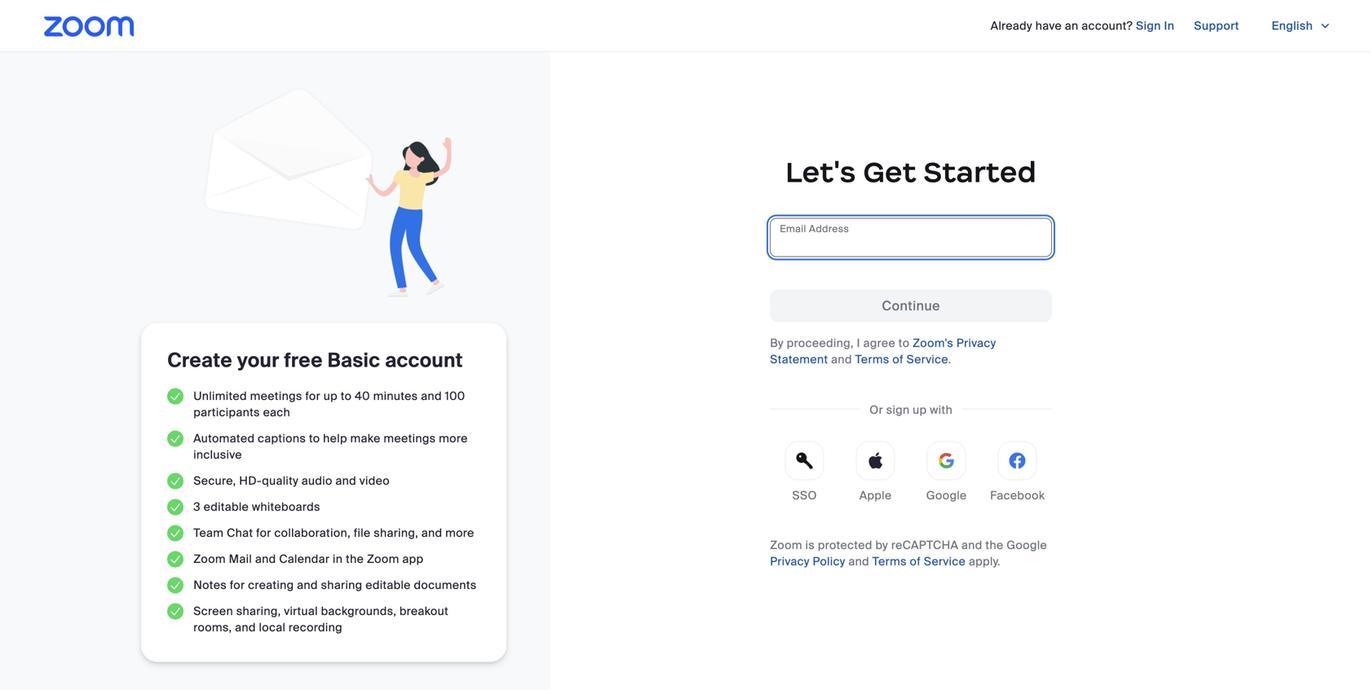 Task type: vqa. For each thing, say whether or not it's contained in the screenshot.
menu item
no



Task type: describe. For each thing, give the bounding box(es) containing it.
have
[[1036, 18, 1062, 33]]

support link
[[1194, 13, 1240, 39]]

screen sharing, virtual backgrounds, breakout rooms, and local recording
[[193, 604, 449, 636]]

up inside unlimited meetings for up to 40 minutes and 100 participants each
[[324, 389, 338, 404]]

sso
[[793, 489, 817, 504]]

of inside zoom is protected by recaptcha and the google privacy policy and terms of service apply.
[[910, 555, 921, 570]]

english button
[[1259, 13, 1344, 39]]

for for up
[[305, 389, 321, 404]]

the inside zoom is protected by recaptcha and the google privacy policy and terms of service apply.
[[986, 538, 1004, 553]]

apply.
[[969, 555, 1001, 570]]

sharing
[[321, 578, 363, 593]]

facebook
[[990, 489, 1045, 504]]

and inside unlimited meetings for up to 40 minutes and 100 participants each
[[421, 389, 442, 404]]

support
[[1194, 18, 1240, 33]]

zoom's privacy statement
[[770, 336, 996, 367]]

and right mail
[[255, 552, 276, 567]]

quality
[[262, 474, 299, 489]]

and left the video
[[336, 474, 357, 489]]

or sign up with
[[870, 403, 953, 418]]

service inside zoom is protected by recaptcha and the google privacy policy and terms of service apply.
[[924, 555, 966, 570]]

make
[[350, 431, 381, 446]]

an
[[1065, 18, 1079, 33]]

by proceeding, i agree to
[[770, 336, 913, 351]]

google inside zoom is protected by recaptcha and the google privacy policy and terms of service apply.
[[1007, 538, 1048, 553]]

and down zoom mail and calendar in the zoom app
[[297, 578, 318, 593]]

sign
[[887, 403, 910, 418]]

sharing, inside screen sharing, virtual backgrounds, breakout rooms, and local recording
[[236, 604, 281, 619]]

meetings inside automated captions to help make meetings more inclusive
[[384, 431, 436, 446]]

apple image
[[868, 453, 884, 469]]

your
[[237, 348, 280, 373]]

privacy inside zoom is protected by recaptcha and the google privacy policy and terms of service apply.
[[770, 555, 810, 570]]

account
[[385, 348, 463, 373]]

apple
[[860, 489, 892, 504]]

inclusive
[[193, 448, 242, 463]]

by
[[876, 538, 888, 553]]

recaptcha
[[891, 538, 959, 553]]

create your free basic account
[[167, 348, 463, 373]]

privacy policy link
[[770, 555, 846, 570]]

continue
[[882, 298, 941, 315]]

whiteboards
[[252, 500, 320, 515]]

email
[[780, 223, 807, 235]]

started
[[924, 155, 1037, 190]]

zoom's
[[913, 336, 954, 351]]

secure, hd-quality audio and video
[[193, 474, 390, 489]]

address
[[809, 223, 849, 235]]

i
[[857, 336, 861, 351]]

screen
[[193, 604, 233, 619]]

0 vertical spatial of
[[893, 352, 904, 367]]

secure,
[[193, 474, 236, 489]]

notes
[[193, 578, 227, 593]]

create
[[167, 348, 232, 373]]

rooms,
[[193, 621, 232, 636]]

continue button
[[770, 290, 1052, 323]]

mail
[[229, 552, 252, 567]]

basic
[[328, 348, 380, 373]]

captions
[[258, 431, 306, 446]]

meetings inside unlimited meetings for up to 40 minutes and 100 participants each
[[250, 389, 302, 404]]

unlimited
[[193, 389, 247, 404]]

and terms of service .
[[828, 352, 952, 367]]

1 horizontal spatial up
[[913, 403, 927, 418]]

facebook button
[[983, 442, 1052, 512]]

documents
[[414, 578, 477, 593]]

privacy inside zoom's privacy statement
[[957, 336, 996, 351]]

Email Address email field
[[770, 218, 1052, 257]]

to for up
[[341, 389, 352, 404]]

statement
[[770, 352, 828, 367]]

breakout
[[400, 604, 449, 619]]

already
[[991, 18, 1033, 33]]

account?
[[1082, 18, 1133, 33]]

video
[[360, 474, 390, 489]]

notes for creating and sharing editable documents
[[193, 578, 477, 593]]

for for collaboration,
[[256, 526, 271, 541]]

recording
[[289, 621, 343, 636]]

zoom mail and calendar in the zoom app
[[193, 552, 424, 567]]

free
[[284, 348, 323, 373]]

collaboration,
[[274, 526, 351, 541]]

1 vertical spatial more
[[445, 526, 474, 541]]

backgrounds,
[[321, 604, 397, 619]]

english
[[1272, 18, 1313, 33]]

1 horizontal spatial sharing,
[[374, 526, 418, 541]]

0 vertical spatial terms
[[855, 352, 890, 367]]

or
[[870, 403, 883, 418]]

and down protected
[[849, 555, 870, 570]]

sign
[[1136, 18, 1161, 33]]



Task type: locate. For each thing, give the bounding box(es) containing it.
terms of service link for by
[[873, 555, 966, 570]]

local
[[259, 621, 286, 636]]

1 vertical spatial sharing,
[[236, 604, 281, 619]]

0 horizontal spatial google
[[927, 489, 967, 504]]

google up recaptcha at bottom
[[927, 489, 967, 504]]

1 vertical spatial google
[[1007, 538, 1048, 553]]

participants
[[193, 405, 260, 420]]

let's
[[786, 155, 856, 190]]

0 horizontal spatial privacy
[[770, 555, 810, 570]]

1 horizontal spatial of
[[910, 555, 921, 570]]

0 horizontal spatial to
[[309, 431, 320, 446]]

1 horizontal spatial the
[[986, 538, 1004, 553]]

meetings
[[250, 389, 302, 404], [384, 431, 436, 446]]

0 horizontal spatial of
[[893, 352, 904, 367]]

of
[[893, 352, 904, 367], [910, 555, 921, 570]]

automated captions to help make meetings more inclusive
[[193, 431, 468, 463]]

calendar
[[279, 552, 330, 567]]

40
[[355, 389, 370, 404]]

zoom's privacy statement link
[[770, 336, 996, 367]]

1 vertical spatial meetings
[[384, 431, 436, 446]]

zoom sign up banner imager image
[[196, 80, 452, 297]]

meetings up each
[[250, 389, 302, 404]]

let's get started
[[786, 155, 1037, 190]]

and left 100
[[421, 389, 442, 404]]

0 horizontal spatial up
[[324, 389, 338, 404]]

google button
[[912, 442, 982, 512]]

get
[[863, 155, 917, 190]]

and left local
[[235, 621, 256, 636]]

terms of service link for service
[[855, 352, 949, 367]]

in
[[1164, 18, 1175, 33]]

0 horizontal spatial zoom
[[193, 552, 226, 567]]

creating
[[248, 578, 294, 593]]

0 vertical spatial google
[[927, 489, 967, 504]]

zoom inside zoom is protected by recaptcha and the google privacy policy and terms of service apply.
[[770, 538, 803, 553]]

1 horizontal spatial for
[[256, 526, 271, 541]]

zoom left "app"
[[367, 552, 399, 567]]

service down recaptcha at bottom
[[924, 555, 966, 570]]

.
[[949, 352, 952, 367]]

zoom up notes at the bottom left
[[193, 552, 226, 567]]

the up apply.
[[986, 538, 1004, 553]]

terms down "agree"
[[855, 352, 890, 367]]

0 vertical spatial privacy
[[957, 336, 996, 351]]

0 vertical spatial editable
[[204, 500, 249, 515]]

agree
[[864, 336, 896, 351]]

editable
[[204, 500, 249, 515], [366, 578, 411, 593]]

the right in
[[346, 552, 364, 567]]

3
[[193, 500, 201, 515]]

1 vertical spatial terms
[[873, 555, 907, 570]]

of down recaptcha at bottom
[[910, 555, 921, 570]]

to left '40'
[[341, 389, 352, 404]]

and up apply.
[[962, 538, 983, 553]]

privacy
[[957, 336, 996, 351], [770, 555, 810, 570]]

policy
[[813, 555, 846, 570]]

up left '40'
[[324, 389, 338, 404]]

2 vertical spatial to
[[309, 431, 320, 446]]

more
[[439, 431, 468, 446], [445, 526, 474, 541]]

each
[[263, 405, 290, 420]]

automated
[[193, 431, 255, 446]]

to left "help"
[[309, 431, 320, 446]]

terms inside zoom is protected by recaptcha and the google privacy policy and terms of service apply.
[[873, 555, 907, 570]]

privacy right zoom's
[[957, 336, 996, 351]]

google
[[927, 489, 967, 504], [1007, 538, 1048, 553]]

0 vertical spatial service
[[907, 352, 949, 367]]

to inside automated captions to help make meetings more inclusive
[[309, 431, 320, 446]]

0 vertical spatial to
[[899, 336, 910, 351]]

editable down secure,
[[204, 500, 249, 515]]

1 horizontal spatial meetings
[[384, 431, 436, 446]]

down image
[[1320, 18, 1331, 34]]

of down "agree"
[[893, 352, 904, 367]]

to
[[899, 336, 910, 351], [341, 389, 352, 404], [309, 431, 320, 446]]

sharing,
[[374, 526, 418, 541], [236, 604, 281, 619]]

already have an account? sign in
[[991, 18, 1175, 33]]

1 horizontal spatial privacy
[[957, 336, 996, 351]]

chat
[[227, 526, 253, 541]]

more down 100
[[439, 431, 468, 446]]

virtual
[[284, 604, 318, 619]]

for down mail
[[230, 578, 245, 593]]

1 vertical spatial to
[[341, 389, 352, 404]]

google inside google button
[[927, 489, 967, 504]]

more inside automated captions to help make meetings more inclusive
[[439, 431, 468, 446]]

1 vertical spatial terms of service link
[[873, 555, 966, 570]]

1 vertical spatial service
[[924, 555, 966, 570]]

in
[[333, 552, 343, 567]]

help
[[323, 431, 347, 446]]

team
[[193, 526, 224, 541]]

2 horizontal spatial to
[[899, 336, 910, 351]]

1 vertical spatial editable
[[366, 578, 411, 593]]

app
[[402, 552, 424, 567]]

100
[[445, 389, 465, 404]]

zoom for zoom mail and calendar in the zoom app
[[193, 552, 226, 567]]

1 horizontal spatial editable
[[366, 578, 411, 593]]

zoom left is
[[770, 538, 803, 553]]

0 vertical spatial terms of service link
[[855, 352, 949, 367]]

meetings right make
[[384, 431, 436, 446]]

privacy down is
[[770, 555, 810, 570]]

proceeding,
[[787, 336, 854, 351]]

terms
[[855, 352, 890, 367], [873, 555, 907, 570]]

zoom logo image
[[44, 16, 134, 37]]

0 vertical spatial more
[[439, 431, 468, 446]]

0 vertical spatial meetings
[[250, 389, 302, 404]]

is
[[806, 538, 815, 553]]

2 horizontal spatial zoom
[[770, 538, 803, 553]]

file
[[354, 526, 371, 541]]

terms of service link
[[855, 352, 949, 367], [873, 555, 966, 570]]

zoom is protected by recaptcha and the google privacy policy and terms of service apply.
[[770, 538, 1048, 570]]

0 horizontal spatial sharing,
[[236, 604, 281, 619]]

minutes
[[373, 389, 418, 404]]

up left with
[[913, 403, 927, 418]]

unlimited meetings for up to 40 minutes and 100 participants each
[[193, 389, 465, 420]]

and inside screen sharing, virtual backgrounds, breakout rooms, and local recording
[[235, 621, 256, 636]]

2 vertical spatial for
[[230, 578, 245, 593]]

zoom for zoom is protected by recaptcha and the google privacy policy and terms of service apply.
[[770, 538, 803, 553]]

1 horizontal spatial zoom
[[367, 552, 399, 567]]

service
[[907, 352, 949, 367], [924, 555, 966, 570]]

to for agree
[[899, 336, 910, 351]]

1 vertical spatial for
[[256, 526, 271, 541]]

with
[[930, 403, 953, 418]]

sign in button
[[1136, 13, 1175, 39]]

google down facebook
[[1007, 538, 1048, 553]]

1 horizontal spatial google
[[1007, 538, 1048, 553]]

and down by proceeding, i agree to
[[831, 352, 852, 367]]

the
[[986, 538, 1004, 553], [346, 552, 364, 567]]

terms of service link down "agree"
[[855, 352, 949, 367]]

and up "app"
[[422, 526, 442, 541]]

by
[[770, 336, 784, 351]]

more up documents
[[445, 526, 474, 541]]

0 horizontal spatial meetings
[[250, 389, 302, 404]]

sharing, up "app"
[[374, 526, 418, 541]]

for right chat
[[256, 526, 271, 541]]

service down zoom's
[[907, 352, 949, 367]]

0 horizontal spatial for
[[230, 578, 245, 593]]

for
[[305, 389, 321, 404], [256, 526, 271, 541], [230, 578, 245, 593]]

zoom
[[770, 538, 803, 553], [193, 552, 226, 567], [367, 552, 399, 567]]

to inside unlimited meetings for up to 40 minutes and 100 participants each
[[341, 389, 352, 404]]

protected
[[818, 538, 873, 553]]

2 horizontal spatial for
[[305, 389, 321, 404]]

editable down "app"
[[366, 578, 411, 593]]

3 editable whiteboards
[[193, 500, 320, 515]]

1 vertical spatial privacy
[[770, 555, 810, 570]]

0 horizontal spatial the
[[346, 552, 364, 567]]

and
[[831, 352, 852, 367], [421, 389, 442, 404], [336, 474, 357, 489], [422, 526, 442, 541], [962, 538, 983, 553], [255, 552, 276, 567], [849, 555, 870, 570], [297, 578, 318, 593], [235, 621, 256, 636]]

0 vertical spatial sharing,
[[374, 526, 418, 541]]

sharing, up local
[[236, 604, 281, 619]]

terms of service link down recaptcha at bottom
[[873, 555, 966, 570]]

0 horizontal spatial editable
[[204, 500, 249, 515]]

to up and terms of service . at the right
[[899, 336, 910, 351]]

email address
[[780, 223, 849, 235]]

apple button
[[841, 442, 911, 512]]

hd-
[[239, 474, 262, 489]]

for inside unlimited meetings for up to 40 minutes and 100 participants each
[[305, 389, 321, 404]]

1 vertical spatial of
[[910, 555, 921, 570]]

sso button
[[770, 442, 840, 512]]

for down create your free basic account
[[305, 389, 321, 404]]

audio
[[302, 474, 333, 489]]

terms down by
[[873, 555, 907, 570]]

1 horizontal spatial to
[[341, 389, 352, 404]]

0 vertical spatial for
[[305, 389, 321, 404]]

team chat for collaboration, file sharing, and more
[[193, 526, 474, 541]]



